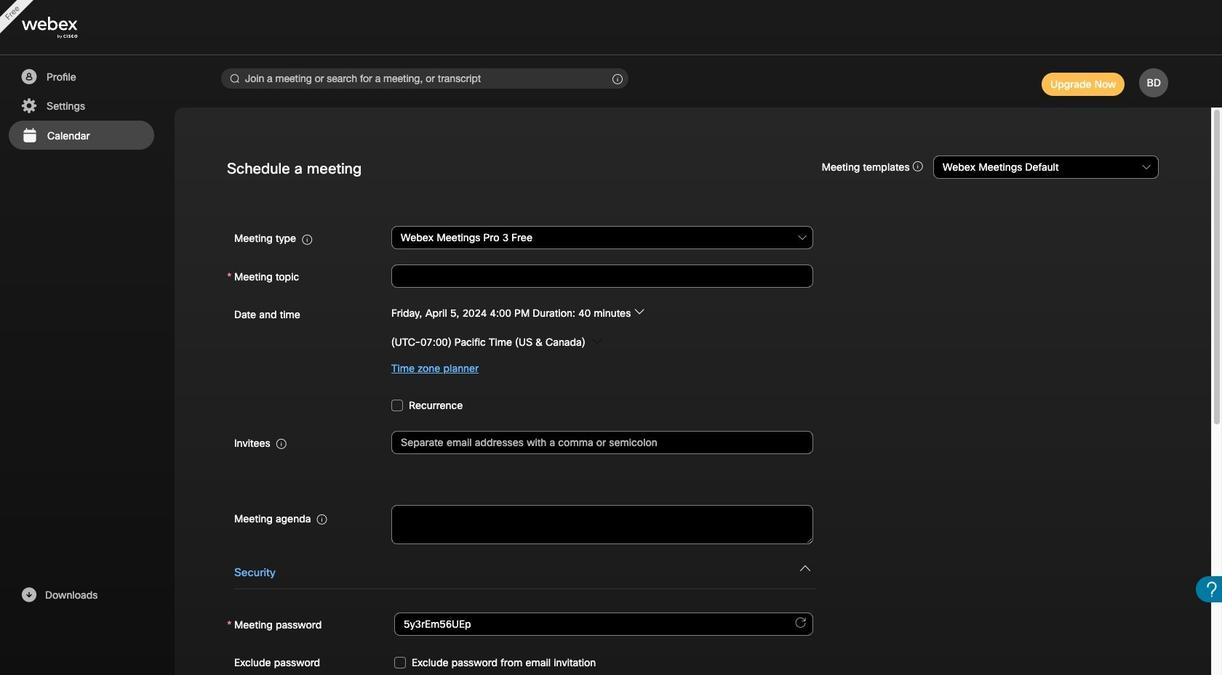 Task type: vqa. For each thing, say whether or not it's contained in the screenshot.
mds edit_bold icon
no



Task type: describe. For each thing, give the bounding box(es) containing it.
mds people circle_filled image
[[20, 68, 38, 86]]

mds settings_filled image
[[20, 97, 38, 115]]

Join a meeting or search for a meeting, or transcript text field
[[221, 68, 629, 89]]

security region
[[227, 555, 1159, 676]]

ng down image
[[800, 564, 810, 574]]

cisco webex image
[[22, 17, 109, 39]]



Task type: locate. For each thing, give the bounding box(es) containing it.
banner
[[0, 0, 1222, 55]]

mds meetings_filled image
[[20, 127, 39, 145]]

Invitees text field
[[391, 431, 813, 454]]

None field
[[391, 225, 814, 251]]

arrow image
[[634, 307, 644, 317]]

mds content download_filled image
[[20, 587, 38, 605]]

group
[[227, 301, 1159, 382]]

None text field
[[391, 506, 813, 545], [394, 613, 813, 637], [391, 506, 813, 545], [394, 613, 813, 637]]

arrow image
[[592, 337, 602, 347]]

None text field
[[391, 265, 813, 288]]

exclude password: exclude password from email invitation element
[[394, 650, 596, 676]]



